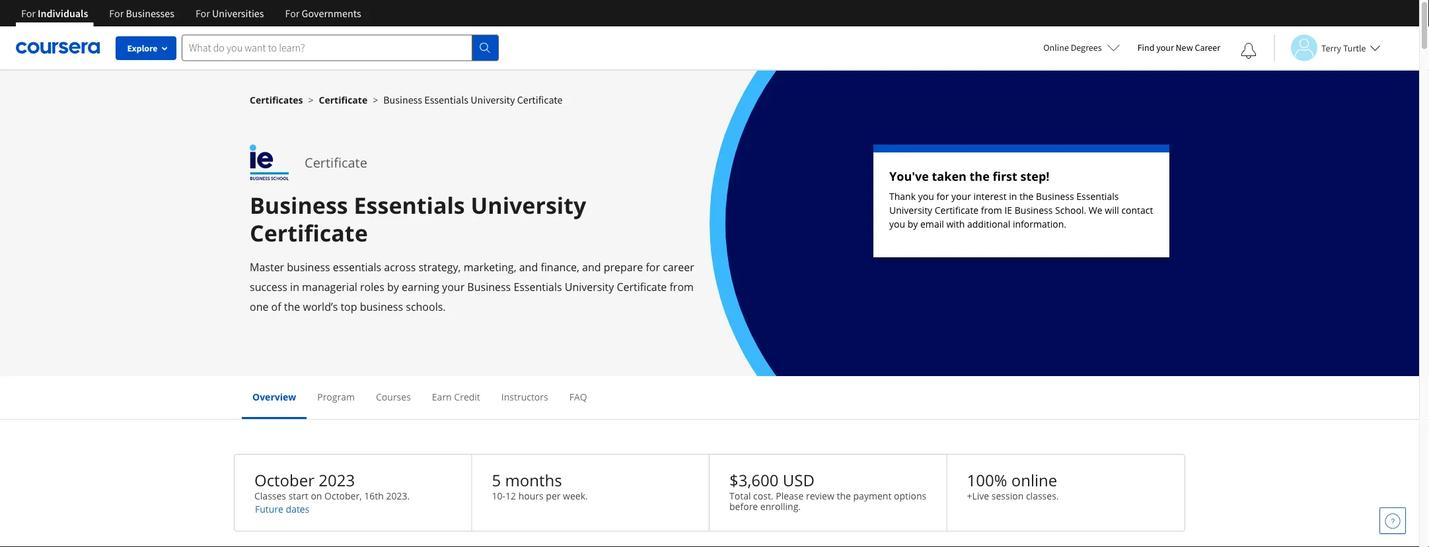 Task type: locate. For each thing, give the bounding box(es) containing it.
by inside 'you've taken the first step! thank you for your interest in the business essentials university certificate from ie business school. we will contact you by email with additional information.'
[[908, 218, 918, 231]]

october
[[254, 470, 315, 492]]

for left individuals
[[21, 7, 36, 20]]

100% online +live session classes.
[[967, 470, 1059, 503]]

overview link
[[252, 391, 296, 403]]

university inside master business essentials across strategy, marketing, and finance, and prepare for career success in managerial roles by earning your business essentials university certificate from one of the world's top business schools.
[[565, 280, 614, 294]]

1 horizontal spatial you
[[918, 190, 934, 203]]

4 for from the left
[[285, 7, 300, 20]]

essentials
[[424, 93, 469, 106], [354, 190, 465, 221], [1077, 190, 1119, 203], [514, 280, 562, 294]]

in right success
[[290, 280, 299, 294]]

1 and from the left
[[519, 260, 538, 275]]

career
[[1195, 42, 1221, 54]]

0 horizontal spatial in
[[290, 280, 299, 294]]

university
[[471, 93, 515, 106], [471, 190, 586, 221], [890, 204, 933, 217], [565, 280, 614, 294]]

and right finance, at the left
[[582, 260, 601, 275]]

0 vertical spatial by
[[908, 218, 918, 231]]

total
[[730, 490, 751, 503]]

online
[[1044, 42, 1069, 54]]

will
[[1105, 204, 1119, 217]]

essentials
[[333, 260, 381, 275]]

information.
[[1013, 218, 1067, 231]]

from inside master business essentials across strategy, marketing, and finance, and prepare for career success in managerial roles by earning your business essentials university certificate from one of the world's top business schools.
[[670, 280, 694, 294]]

for down taken
[[937, 190, 949, 203]]

with
[[947, 218, 965, 231]]

your inside master business essentials across strategy, marketing, and finance, and prepare for career success in managerial roles by earning your business essentials university certificate from one of the world's top business schools.
[[442, 280, 465, 294]]

by left email
[[908, 218, 918, 231]]

from down 'career'
[[670, 280, 694, 294]]

business
[[383, 93, 422, 106], [250, 190, 348, 221], [1036, 190, 1074, 203], [1015, 204, 1053, 217], [467, 280, 511, 294]]

one
[[250, 300, 269, 314]]

and left finance, at the left
[[519, 260, 538, 275]]

0 horizontal spatial and
[[519, 260, 538, 275]]

program link
[[317, 391, 355, 403]]

overview
[[252, 391, 296, 403]]

by
[[908, 218, 918, 231], [387, 280, 399, 294]]

you've taken the first step! thank you for your interest in the business essentials university certificate from ie business school. we will contact you by email with additional information.
[[890, 168, 1154, 231]]

1 vertical spatial business
[[360, 300, 403, 314]]

business up the managerial
[[287, 260, 330, 275]]

new
[[1176, 42, 1193, 54]]

certificate
[[517, 93, 563, 106], [319, 94, 368, 106], [305, 154, 367, 172], [935, 204, 979, 217], [250, 218, 368, 248], [617, 280, 667, 294]]

1 vertical spatial from
[[670, 280, 694, 294]]

5
[[492, 470, 501, 492]]

0 vertical spatial in
[[1009, 190, 1017, 203]]

business down roles
[[360, 300, 403, 314]]

university inside business essentials university certificate
[[471, 190, 586, 221]]

0 horizontal spatial for
[[646, 260, 660, 275]]

None search field
[[182, 35, 499, 61]]

on
[[311, 490, 322, 503]]

for
[[21, 7, 36, 20], [109, 7, 124, 20], [196, 7, 210, 20], [285, 7, 300, 20]]

business
[[287, 260, 330, 275], [360, 300, 403, 314]]

1 vertical spatial for
[[646, 260, 660, 275]]

turtle
[[1343, 42, 1366, 54]]

for for businesses
[[109, 7, 124, 20]]

first
[[993, 168, 1018, 184]]

thank
[[890, 190, 916, 203]]

by right roles
[[387, 280, 399, 294]]

for left 'career'
[[646, 260, 660, 275]]

help center image
[[1385, 513, 1401, 529]]

you've taken the first step! status
[[890, 168, 1154, 231]]

your inside 'you've taken the first step! thank you for your interest in the business essentials university certificate from ie business school. we will contact you by email with additional information.'
[[952, 190, 971, 203]]

your down strategy,
[[442, 280, 465, 294]]

for for individuals
[[21, 7, 36, 20]]

2 horizontal spatial your
[[1157, 42, 1174, 54]]

your down taken
[[952, 190, 971, 203]]

2 for from the left
[[109, 7, 124, 20]]

0 horizontal spatial your
[[442, 280, 465, 294]]

terry turtle
[[1322, 42, 1366, 54]]

find your new career link
[[1131, 40, 1227, 56]]

terry
[[1322, 42, 1342, 54]]

business down ie business school 'image'
[[250, 190, 348, 221]]

$3,600 usd total cost. please review the payment options before enrolling.
[[730, 470, 927, 513]]

1 for from the left
[[21, 7, 36, 20]]

prepare
[[604, 260, 643, 275]]

essentials inside master business essentials across strategy, marketing, and finance, and prepare for career success in managerial roles by earning your business essentials university certificate from one of the world's top business schools.
[[514, 280, 562, 294]]

career
[[663, 260, 694, 275]]

0 horizontal spatial by
[[387, 280, 399, 294]]

show notifications image
[[1241, 43, 1257, 59]]

business essentials university certificate
[[250, 190, 586, 248]]

the right of
[[284, 300, 300, 314]]

1 vertical spatial by
[[387, 280, 399, 294]]

0 vertical spatial from
[[981, 204, 1002, 217]]

certificate inside 'you've taken the first step! thank you for your interest in the business essentials university certificate from ie business school. we will contact you by email with additional information.'
[[935, 204, 979, 217]]

instructors
[[501, 391, 548, 403]]

session
[[992, 490, 1024, 503]]

the right the review
[[837, 490, 851, 503]]

2 > from the left
[[373, 94, 378, 106]]

1 horizontal spatial in
[[1009, 190, 1017, 203]]

explore
[[127, 42, 158, 54]]

from
[[981, 204, 1002, 217], [670, 280, 694, 294]]

certificate link
[[319, 94, 368, 106]]

you've
[[890, 168, 929, 184]]

for individuals
[[21, 7, 88, 20]]

for left universities
[[196, 7, 210, 20]]

you down thank
[[890, 218, 905, 231]]

individuals
[[38, 7, 88, 20]]

1 horizontal spatial >
[[373, 94, 378, 106]]

cost.
[[753, 490, 774, 503]]

> left certificate link
[[308, 94, 314, 106]]

the up interest
[[970, 168, 990, 184]]

of
[[271, 300, 281, 314]]

1 > from the left
[[308, 94, 314, 106]]

hours
[[519, 490, 544, 503]]

earn credit link
[[432, 391, 480, 403]]

2023.
[[386, 490, 410, 503]]

world's
[[303, 300, 338, 314]]

classes
[[254, 490, 286, 503]]

1 vertical spatial your
[[952, 190, 971, 203]]

banner navigation
[[11, 0, 372, 36]]

in inside 'you've taken the first step! thank you for your interest in the business essentials university certificate from ie business school. we will contact you by email with additional information.'
[[1009, 190, 1017, 203]]

0 horizontal spatial >
[[308, 94, 314, 106]]

business down marketing,
[[467, 280, 511, 294]]

school.
[[1055, 204, 1087, 217]]

What do you want to learn? text field
[[182, 35, 473, 61]]

1 vertical spatial you
[[890, 218, 905, 231]]

>
[[308, 94, 314, 106], [373, 94, 378, 106]]

> right certificate link
[[373, 94, 378, 106]]

faq link
[[569, 391, 587, 403]]

by inside master business essentials across strategy, marketing, and finance, and prepare for career success in managerial roles by earning your business essentials university certificate from one of the world's top business schools.
[[387, 280, 399, 294]]

2 vertical spatial your
[[442, 280, 465, 294]]

for left governments
[[285, 7, 300, 20]]

in up "ie"
[[1009, 190, 1017, 203]]

0 horizontal spatial from
[[670, 280, 694, 294]]

3 for from the left
[[196, 7, 210, 20]]

from down interest
[[981, 204, 1002, 217]]

1 horizontal spatial and
[[582, 260, 601, 275]]

0 vertical spatial business
[[287, 260, 330, 275]]

governments
[[302, 7, 361, 20]]

1 horizontal spatial for
[[937, 190, 949, 203]]

1 horizontal spatial by
[[908, 218, 918, 231]]

enrolling.
[[761, 501, 801, 513]]

the
[[970, 168, 990, 184], [1020, 190, 1034, 203], [284, 300, 300, 314], [837, 490, 851, 503]]

1 horizontal spatial your
[[952, 190, 971, 203]]

you right thank
[[918, 190, 934, 203]]

your right find
[[1157, 42, 1174, 54]]

for left "businesses"
[[109, 7, 124, 20]]

1 vertical spatial in
[[290, 280, 299, 294]]

0 vertical spatial your
[[1157, 42, 1174, 54]]

1 horizontal spatial from
[[981, 204, 1002, 217]]

explore button
[[116, 36, 176, 60]]

0 vertical spatial you
[[918, 190, 934, 203]]

and
[[519, 260, 538, 275], [582, 260, 601, 275]]

payment
[[854, 490, 892, 503]]

0 vertical spatial for
[[937, 190, 949, 203]]

certificate inside certificates > certificate > business essentials university certificate
[[319, 94, 368, 106]]



Task type: describe. For each thing, give the bounding box(es) containing it.
find
[[1138, 42, 1155, 54]]

classes.
[[1026, 490, 1059, 503]]

email
[[921, 218, 944, 231]]

interest
[[974, 190, 1007, 203]]

certificates
[[250, 94, 303, 106]]

per
[[546, 490, 561, 503]]

online degrees
[[1044, 42, 1102, 54]]

earn credit
[[432, 391, 480, 403]]

review
[[806, 490, 835, 503]]

terry turtle button
[[1274, 35, 1381, 61]]

business up information.
[[1015, 204, 1053, 217]]

roles
[[360, 280, 385, 294]]

faq
[[569, 391, 587, 403]]

find your new career
[[1138, 42, 1221, 54]]

strategy,
[[419, 260, 461, 275]]

2023
[[319, 470, 355, 492]]

essentials inside business essentials university certificate
[[354, 190, 465, 221]]

for businesses
[[109, 7, 174, 20]]

schools.
[[406, 300, 446, 314]]

top
[[341, 300, 357, 314]]

october 2023 classes start on october, 16th 2023. future dates
[[254, 470, 410, 516]]

for inside 'you've taken the first step! thank you for your interest in the business essentials university certificate from ie business school. we will contact you by email with additional information.'
[[937, 190, 949, 203]]

certificate inside business essentials university certificate
[[250, 218, 368, 248]]

program
[[317, 391, 355, 403]]

100%
[[967, 470, 1007, 492]]

for inside master business essentials across strategy, marketing, and finance, and prepare for career success in managerial roles by earning your business essentials university certificate from one of the world's top business schools.
[[646, 260, 660, 275]]

for universities
[[196, 7, 264, 20]]

online degrees button
[[1033, 33, 1131, 62]]

future
[[255, 503, 283, 516]]

contact
[[1122, 204, 1154, 217]]

the inside master business essentials across strategy, marketing, and finance, and prepare for career success in managerial roles by earning your business essentials university certificate from one of the world's top business schools.
[[284, 300, 300, 314]]

before
[[730, 501, 758, 513]]

university inside 'you've taken the first step! thank you for your interest in the business essentials university certificate from ie business school. we will contact you by email with additional information.'
[[890, 204, 933, 217]]

5 months 10-12 hours per week.
[[492, 470, 588, 503]]

for for governments
[[285, 7, 300, 20]]

0 horizontal spatial business
[[287, 260, 330, 275]]

2 and from the left
[[582, 260, 601, 275]]

certificate inside master business essentials across strategy, marketing, and finance, and prepare for career success in managerial roles by earning your business essentials university certificate from one of the world's top business schools.
[[617, 280, 667, 294]]

future dates button
[[254, 503, 310, 516]]

certificate menu element
[[242, 377, 1178, 420]]

business inside master business essentials across strategy, marketing, and finance, and prepare for career success in managerial roles by earning your business essentials university certificate from one of the world's top business schools.
[[467, 280, 511, 294]]

business up school.
[[1036, 190, 1074, 203]]

usd
[[783, 470, 815, 492]]

dates
[[286, 503, 310, 516]]

business inside business essentials university certificate
[[250, 190, 348, 221]]

across
[[384, 260, 416, 275]]

we
[[1089, 204, 1103, 217]]

ie
[[1005, 204, 1013, 217]]

taken
[[932, 168, 967, 184]]

in inside master business essentials across strategy, marketing, and finance, and prepare for career success in managerial roles by earning your business essentials university certificate from one of the world's top business schools.
[[290, 280, 299, 294]]

certificates link
[[250, 94, 303, 106]]

from inside 'you've taken the first step! thank you for your interest in the business essentials university certificate from ie business school. we will contact you by email with additional information.'
[[981, 204, 1002, 217]]

managerial
[[302, 280, 357, 294]]

courses link
[[376, 391, 411, 403]]

step!
[[1021, 168, 1050, 184]]

master
[[250, 260, 284, 275]]

additional
[[968, 218, 1011, 231]]

coursera image
[[16, 37, 100, 58]]

16th
[[364, 490, 384, 503]]

essentials inside 'you've taken the first step! thank you for your interest in the business essentials university certificate from ie business school. we will contact you by email with additional information.'
[[1077, 190, 1119, 203]]

options
[[894, 490, 927, 503]]

credit
[[454, 391, 480, 403]]

courses
[[376, 391, 411, 403]]

finance,
[[541, 260, 580, 275]]

12
[[506, 490, 516, 503]]

0 horizontal spatial you
[[890, 218, 905, 231]]

online
[[1012, 470, 1058, 492]]

degrees
[[1071, 42, 1102, 54]]

master business essentials across strategy, marketing, and finance, and prepare for career success in managerial roles by earning your business essentials university certificate from one of the world's top business schools.
[[250, 260, 694, 314]]

marketing,
[[464, 260, 517, 275]]

week.
[[563, 490, 588, 503]]

the down step! at the top of page
[[1020, 190, 1034, 203]]

10-
[[492, 490, 506, 503]]

for for universities
[[196, 7, 210, 20]]

universities
[[212, 7, 264, 20]]

earn
[[432, 391, 452, 403]]

instructors link
[[501, 391, 548, 403]]

earning
[[402, 280, 439, 294]]

businesses
[[126, 7, 174, 20]]

ie business school image
[[250, 145, 289, 181]]

1 horizontal spatial business
[[360, 300, 403, 314]]

for governments
[[285, 7, 361, 20]]

please
[[776, 490, 804, 503]]

+live
[[967, 490, 989, 503]]

the inside $3,600 usd total cost. please review the payment options before enrolling.
[[837, 490, 851, 503]]

business right certificate link
[[383, 93, 422, 106]]



Task type: vqa. For each thing, say whether or not it's contained in the screenshot.
the right business
yes



